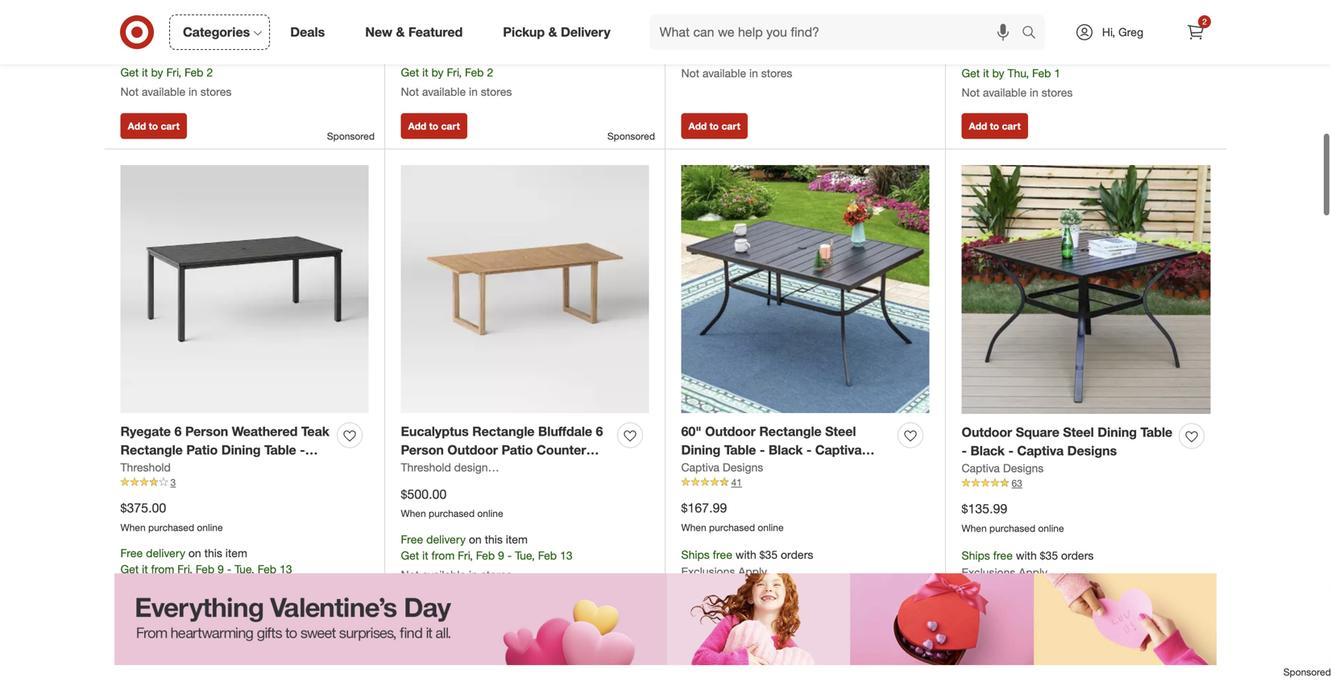 Task type: locate. For each thing, give the bounding box(es) containing it.
0 horizontal spatial steel
[[825, 424, 856, 440]]

delivery for eucalyptus rectangle bluffdale 6 person outdoor patio counter height table natural - threshold™ designed with studio mcgee
[[426, 533, 466, 547]]

patio inside eucalyptus rectangle bluffdale 6 person outdoor patio counter height table natural - threshold™ designed with studio mcgee
[[502, 442, 533, 458]]

threshold™ inside ryegate 6 person weathered teak rectangle patio dining table - threshold™
[[120, 461, 189, 477]]

orders down 41 link
[[781, 548, 813, 562]]

captiva designs link for -
[[962, 460, 1044, 477]]

outdoor inside 'outdoor square steel dining table - black - captiva designs'
[[962, 425, 1012, 440]]

0 horizontal spatial threshold™
[[120, 461, 189, 477]]

black inside 60" outdoor rectangle steel dining table - black - captiva designs
[[769, 442, 803, 458]]

black inside 'outdoor square steel dining table - black - captiva designs'
[[971, 443, 1005, 459]]

free for eucalyptus rectangle bluffdale 6 person outdoor patio counter height table natural - threshold™ designed with studio mcgee
[[401, 533, 423, 547]]

delivery
[[707, 31, 746, 45], [426, 533, 466, 547], [146, 547, 185, 561]]

& right 'pickup'
[[549, 24, 557, 40]]

with for exclusions apply. button under categories
[[175, 32, 196, 47]]

designs
[[1068, 443, 1117, 459], [723, 460, 763, 475], [681, 461, 731, 477], [1003, 461, 1044, 475]]

1 horizontal spatial 13
[[560, 549, 573, 563]]

free
[[152, 32, 172, 47], [433, 32, 452, 47], [993, 33, 1013, 47], [713, 548, 733, 562], [993, 549, 1013, 563]]

ryegate 6 person weathered teak rectangle patio dining table - threshold™ image
[[120, 165, 369, 413], [120, 165, 369, 413]]

square
[[1016, 425, 1060, 440]]

0 horizontal spatial patio
[[186, 442, 218, 458]]

dining up 63 link
[[1098, 425, 1137, 440]]

steel right square
[[1063, 425, 1094, 440]]

captiva designs link for table
[[681, 460, 763, 476]]

1 & from the left
[[396, 24, 405, 40]]

2 right greg
[[1203, 17, 1207, 27]]

captiva down square
[[1017, 443, 1064, 459]]

free down $135.99 when purchased online
[[993, 549, 1013, 563]]

0 horizontal spatial 9
[[218, 563, 224, 577]]

from for ryegate 6 person weathered teak rectangle patio dining table - threshold™
[[151, 563, 174, 577]]

in
[[750, 66, 758, 80], [189, 85, 197, 99], [469, 85, 478, 99], [1030, 85, 1039, 100], [469, 568, 478, 582], [189, 582, 197, 596], [750, 600, 758, 614], [1030, 601, 1039, 615]]

9 for ryegate 6 person weathered teak rectangle patio dining table - threshold™
[[218, 563, 224, 577]]

2 horizontal spatial free
[[681, 31, 704, 45]]

2 horizontal spatial rectangle
[[759, 424, 822, 440]]

feb
[[757, 47, 775, 61], [819, 47, 837, 61], [185, 65, 203, 79], [465, 65, 484, 79], [1032, 66, 1051, 80], [476, 549, 495, 563], [538, 549, 557, 563], [196, 563, 215, 577], [258, 563, 277, 577], [746, 581, 764, 595], [1026, 582, 1045, 596]]

1 horizontal spatial person
[[401, 442, 444, 458]]

tue,
[[796, 47, 815, 61], [515, 549, 535, 563], [235, 563, 255, 577]]

available inside "ships free with $35 orders exclusions apply. get it by thu, feb 1 not available in stores"
[[983, 85, 1027, 100]]

0 horizontal spatial captiva designs
[[681, 460, 763, 475]]

2 down $167.99 when purchased online
[[768, 581, 774, 595]]

1 horizontal spatial from
[[432, 549, 455, 563]]

mcgee inside eucalyptus rectangle bluffdale 6 person outdoor patio counter height table natural - threshold™ designed with studio mcgee
[[534, 479, 577, 495]]

eucalyptus rectangle bluffdale 6 person outdoor patio counter height table natural - threshold™ designed with studio mcgee link
[[401, 423, 611, 495]]

outdoor right the 60"
[[705, 424, 756, 440]]

person up height
[[401, 442, 444, 458]]

1 horizontal spatial free
[[401, 533, 423, 547]]

1 horizontal spatial ships free with $35 orders exclusions apply. get it by fri, feb 2 not available in stores
[[681, 548, 813, 614]]

on for ryegate 6 person weathered teak rectangle patio dining table - threshold™
[[188, 547, 201, 561]]

available
[[703, 66, 746, 80], [142, 85, 185, 99], [422, 85, 466, 99], [983, 85, 1027, 100], [422, 568, 466, 582], [142, 582, 185, 596], [703, 600, 746, 614], [983, 601, 1027, 615]]

hi, greg
[[1102, 25, 1144, 39]]

bluffdale
[[538, 424, 592, 440]]

outdoor up threshold designed w/studio mcgee
[[448, 442, 498, 458]]

1 vertical spatial person
[[401, 442, 444, 458]]

1 horizontal spatial 9
[[498, 549, 504, 563]]

$167.99 when purchased online
[[681, 500, 784, 534]]

-
[[788, 47, 792, 61], [300, 442, 305, 458], [760, 442, 765, 458], [807, 442, 812, 458], [962, 443, 967, 459], [1009, 443, 1014, 459], [528, 461, 534, 477], [508, 549, 512, 563], [227, 563, 231, 577]]

to
[[149, 120, 158, 132], [429, 120, 439, 132], [710, 120, 719, 132], [990, 120, 999, 132], [149, 636, 158, 648], [429, 636, 439, 648], [710, 636, 719, 648], [990, 636, 999, 648]]

threshold designed w/studio mcgee link
[[401, 460, 589, 476]]

get it by fri, feb 2
[[401, 65, 493, 79]]

outdoor square steel dining table - black - captiva designs image
[[962, 165, 1211, 414], [962, 165, 1211, 414]]

2 horizontal spatial on
[[749, 31, 762, 45]]

threshold™ down 'counter'
[[537, 461, 606, 477]]

table inside ryegate 6 person weathered teak rectangle patio dining table - threshold™
[[264, 442, 296, 458]]

ships free with $35 orders exclusions apply. get it by fri, feb 2 not available in stores
[[120, 32, 253, 99], [681, 548, 813, 614], [962, 549, 1094, 615]]

designs inside 'outdoor square steel dining table - black - captiva designs'
[[1068, 443, 1117, 459]]

black
[[769, 442, 803, 458], [971, 443, 1005, 459]]

natural
[[480, 461, 525, 477]]

orders inside "ships free with $35 orders exclusions apply. get it by thu, feb 1 not available in stores"
[[1061, 33, 1094, 47]]

free
[[681, 31, 704, 45], [401, 533, 423, 547], [120, 547, 143, 561]]

2 horizontal spatial 13
[[841, 47, 853, 61]]

add
[[128, 120, 146, 132], [408, 120, 427, 132], [689, 120, 707, 132], [969, 120, 987, 132], [128, 636, 146, 648], [408, 636, 427, 648], [689, 636, 707, 648], [969, 636, 987, 648]]

it
[[703, 47, 709, 61], [142, 65, 148, 79], [422, 65, 428, 79], [983, 66, 989, 80], [422, 549, 428, 563], [142, 563, 148, 577], [703, 581, 709, 595], [983, 582, 989, 596]]

free left categories
[[152, 32, 172, 47]]

captiva
[[815, 442, 862, 458], [1017, 443, 1064, 459], [681, 460, 720, 475], [962, 461, 1000, 475]]

0 horizontal spatial person
[[185, 424, 228, 440]]

1 horizontal spatial &
[[549, 24, 557, 40]]

dining down weathered
[[221, 442, 261, 458]]

60"
[[681, 424, 702, 440]]

orders left hi,
[[1061, 33, 1094, 47]]

60" outdoor rectangle steel dining table - black - captiva designs
[[681, 424, 862, 477]]

0 horizontal spatial outdoor
[[448, 442, 498, 458]]

captiva up 41 link
[[815, 442, 862, 458]]

2 6 from the left
[[596, 424, 603, 440]]

pickup
[[503, 24, 545, 40]]

deals
[[290, 24, 325, 40]]

0 horizontal spatial delivery
[[146, 547, 185, 561]]

1 6 from the left
[[175, 424, 182, 440]]

2 horizontal spatial this
[[765, 31, 783, 45]]

0 horizontal spatial dining
[[221, 442, 261, 458]]

0 horizontal spatial threshold
[[120, 460, 171, 475]]

get inside "ships free with $35 orders exclusions apply. get it by thu, feb 1 not available in stores"
[[962, 66, 980, 80]]

&
[[396, 24, 405, 40], [549, 24, 557, 40]]

item for ryegate 6 person weathered teak rectangle patio dining table - threshold™
[[225, 547, 247, 561]]

1 threshold™ from the left
[[120, 461, 189, 477]]

orders down 63 link
[[1061, 549, 1094, 563]]

1 vertical spatial mcgee
[[534, 479, 577, 495]]

1 vertical spatial designed
[[401, 479, 457, 495]]

counter
[[537, 442, 586, 458]]

mcgee down w/studio
[[534, 479, 577, 495]]

0 horizontal spatial when purchased online
[[120, 6, 223, 18]]

1 horizontal spatial free delivery on this item get it from fri, feb 9 - tue, feb 13 not available in stores
[[401, 533, 573, 582]]

2 horizontal spatial ships free with $35 orders exclusions apply. get it by fri, feb 2 not available in stores
[[962, 549, 1094, 615]]

free down $167.99 when purchased online
[[713, 548, 733, 562]]

orders left deals
[[220, 32, 253, 47]]

pickup & delivery link
[[489, 15, 631, 50]]

0 horizontal spatial &
[[396, 24, 405, 40]]

black up $135.99
[[971, 443, 1005, 459]]

person
[[185, 424, 228, 440], [401, 442, 444, 458]]

with inside "ships free with $35 orders exclusions apply. get it by thu, feb 1 not available in stores"
[[1016, 33, 1037, 47]]

1 patio from the left
[[186, 442, 218, 458]]

free left "search" "button"
[[993, 33, 1013, 47]]

hi,
[[1102, 25, 1116, 39]]

0 horizontal spatial 6
[[175, 424, 182, 440]]

mcgee down 'counter'
[[552, 460, 589, 475]]

from
[[712, 47, 735, 61], [432, 549, 455, 563], [151, 563, 174, 577]]

dining
[[1098, 425, 1137, 440], [221, 442, 261, 458], [681, 442, 721, 458]]

1 horizontal spatial tue,
[[515, 549, 535, 563]]

1 horizontal spatial 6
[[596, 424, 603, 440]]

$375.00
[[120, 500, 166, 516]]

outdoor square steel dining table - black - captiva designs link
[[962, 424, 1173, 460]]

2 horizontal spatial outdoor
[[962, 425, 1012, 440]]

with for exclusions apply. button under $135.99 when purchased online
[[1016, 549, 1037, 563]]

online inside $500.00 when purchased online
[[477, 508, 503, 520]]

online
[[197, 6, 223, 18], [758, 6, 784, 18], [1038, 7, 1064, 19], [477, 508, 503, 520], [197, 522, 223, 534], [758, 522, 784, 534], [1038, 522, 1064, 535]]

captiva designs up the 63
[[962, 461, 1044, 475]]

1 horizontal spatial delivery
[[426, 533, 466, 547]]

threshold up 3
[[120, 460, 171, 475]]

orders
[[220, 32, 253, 47], [500, 32, 533, 47], [1061, 33, 1094, 47], [781, 548, 813, 562], [1061, 549, 1094, 563]]

2 down categories
[[207, 65, 213, 79]]

2 horizontal spatial dining
[[1098, 425, 1137, 440]]

threshold™ inside eucalyptus rectangle bluffdale 6 person outdoor patio counter height table natural - threshold™ designed with studio mcgee
[[537, 461, 606, 477]]

exclusions apply. button down $167.99 when purchased online
[[681, 564, 769, 580]]

new & featured
[[365, 24, 463, 40]]

captiva designs link up 41
[[681, 460, 763, 476]]

0 horizontal spatial tue,
[[235, 563, 255, 577]]

apply. up thu,
[[1019, 50, 1049, 64]]

0 horizontal spatial from
[[151, 563, 174, 577]]

threshold link
[[120, 460, 171, 476]]

1 horizontal spatial item
[[506, 533, 528, 547]]

this
[[765, 31, 783, 45], [485, 533, 503, 547], [204, 547, 222, 561]]

1 horizontal spatial threshold™
[[537, 461, 606, 477]]

when inside $167.99 when purchased online
[[681, 522, 707, 534]]

2 horizontal spatial from
[[712, 47, 735, 61]]

stores
[[761, 66, 793, 80], [201, 85, 232, 99], [481, 85, 512, 99], [1042, 85, 1073, 100], [481, 568, 512, 582], [201, 582, 232, 596], [761, 600, 793, 614], [1042, 601, 1073, 615]]

sponsored
[[327, 130, 375, 142], [608, 130, 655, 142], [888, 646, 936, 658], [1169, 646, 1217, 658], [1284, 666, 1331, 678]]

outdoor
[[705, 424, 756, 440], [962, 425, 1012, 440], [448, 442, 498, 458]]

0 horizontal spatial free
[[120, 547, 143, 561]]

exclusions apply. button up thu,
[[962, 49, 1049, 65]]

ships free with $35 orders exclusions apply. get it by fri, feb 2 not available in stores for 60" outdoor rectangle steel dining table - black - captiva designs
[[681, 548, 813, 614]]

steel up 41 link
[[825, 424, 856, 440]]

height
[[401, 461, 441, 477]]

0 vertical spatial person
[[185, 424, 228, 440]]

not
[[681, 66, 700, 80], [120, 85, 139, 99], [401, 85, 419, 99], [962, 85, 980, 100], [401, 568, 419, 582], [120, 582, 139, 596], [681, 600, 700, 614], [962, 601, 980, 615]]

captiva designs
[[681, 460, 763, 475], [962, 461, 1044, 475]]

2 & from the left
[[549, 24, 557, 40]]

$500.00 when purchased online
[[401, 487, 503, 520]]

when inside $135.99 when purchased online
[[962, 522, 987, 535]]

apply.
[[178, 49, 208, 63], [1019, 50, 1049, 64], [738, 565, 769, 579], [1019, 566, 1049, 580]]

rectangle up the threshold "link"
[[120, 442, 183, 458]]

designs up 63 link
[[1068, 443, 1117, 459]]

2 horizontal spatial 9
[[779, 47, 785, 61]]

add to cart button
[[120, 113, 187, 139], [401, 113, 467, 139], [681, 113, 748, 139], [962, 113, 1028, 139], [120, 629, 187, 655], [401, 629, 467, 655], [681, 629, 748, 655], [962, 629, 1028, 655]]

0 horizontal spatial this
[[204, 547, 222, 561]]

captiva designs up 41
[[681, 460, 763, 475]]

2 threshold™ from the left
[[537, 461, 606, 477]]

patio up 3 link
[[186, 442, 218, 458]]

2 horizontal spatial when purchased online
[[962, 7, 1064, 19]]

person left weathered
[[185, 424, 228, 440]]

0 horizontal spatial captiva designs link
[[681, 460, 763, 476]]

$135.99 when purchased online
[[962, 501, 1064, 535]]

0 horizontal spatial item
[[225, 547, 247, 561]]

when inside $500.00 when purchased online
[[401, 508, 426, 520]]

cart
[[161, 120, 180, 132], [441, 120, 460, 132], [722, 120, 741, 132], [1002, 120, 1021, 132], [161, 636, 180, 648], [441, 636, 460, 648], [722, 636, 741, 648], [1002, 636, 1021, 648]]

table
[[1141, 425, 1173, 440], [264, 442, 296, 458], [724, 442, 756, 458], [445, 461, 477, 477]]

add to cart
[[128, 120, 180, 132], [408, 120, 460, 132], [689, 120, 741, 132], [969, 120, 1021, 132], [128, 636, 180, 648], [408, 636, 460, 648], [689, 636, 741, 648], [969, 636, 1021, 648]]

featured
[[409, 24, 463, 40]]

threshold™
[[120, 461, 189, 477], [537, 461, 606, 477]]

captiva designs link up the 63
[[962, 460, 1044, 477]]

2 threshold from the left
[[401, 460, 451, 475]]

orders for exclusions apply. button above thu,
[[1061, 33, 1094, 47]]

rectangle up threshold designed w/studio mcgee
[[472, 424, 535, 440]]

ships free with $35 orders exclusions apply. get it by fri, feb 2 not available in stores for outdoor square steel dining table - black - captiva designs
[[962, 549, 1094, 615]]

purchased inside $375.00 when purchased online
[[148, 522, 194, 534]]

steel inside 60" outdoor rectangle steel dining table - black - captiva designs
[[825, 424, 856, 440]]

0 horizontal spatial on
[[188, 547, 201, 561]]

designed inside eucalyptus rectangle bluffdale 6 person outdoor patio counter height table natural - threshold™ designed with studio mcgee
[[401, 479, 457, 495]]

on
[[749, 31, 762, 45], [469, 533, 482, 547], [188, 547, 201, 561]]

2 up not available in stores
[[487, 65, 493, 79]]

captiva designs link
[[681, 460, 763, 476], [962, 460, 1044, 477]]

& for pickup
[[549, 24, 557, 40]]

0 horizontal spatial black
[[769, 442, 803, 458]]

dining down the 60"
[[681, 442, 721, 458]]

free delivery on this item get it from fri, feb 9 - tue, feb 13 not available in stores
[[681, 31, 853, 80], [401, 533, 573, 582], [120, 547, 292, 596]]

outdoor left square
[[962, 425, 1012, 440]]

threshold
[[120, 460, 171, 475], [401, 460, 451, 475]]

1 horizontal spatial rectangle
[[472, 424, 535, 440]]

threshold up $500.00
[[401, 460, 451, 475]]

dining inside 60" outdoor rectangle steel dining table - black - captiva designs
[[681, 442, 721, 458]]

eucalyptus rectangle bluffdale 6 person outdoor patio counter height table natural - threshold™ designed with studio mcgee image
[[401, 165, 649, 413], [401, 165, 649, 413]]

1 horizontal spatial black
[[971, 443, 1005, 459]]

1 horizontal spatial this
[[485, 533, 503, 547]]

categories link
[[169, 15, 270, 50]]

studio
[[490, 479, 530, 495]]

dining inside 'outdoor square steel dining table - black - captiva designs'
[[1098, 425, 1137, 440]]

when purchased online
[[120, 6, 223, 18], [681, 6, 784, 18], [962, 7, 1064, 19]]

1 horizontal spatial steel
[[1063, 425, 1094, 440]]

get
[[681, 47, 700, 61], [120, 65, 139, 79], [401, 65, 419, 79], [962, 66, 980, 80], [401, 549, 419, 563], [120, 563, 139, 577], [681, 581, 700, 595], [962, 582, 980, 596]]

0 horizontal spatial ships free with $35 orders exclusions apply. get it by fri, feb 2 not available in stores
[[120, 32, 253, 99]]

w/studio
[[504, 460, 549, 475]]

1 horizontal spatial dining
[[681, 442, 721, 458]]

exclusions apply. button down $135.99 when purchased online
[[962, 565, 1049, 581]]

threshold™ down the ryegate at the left of the page
[[120, 461, 189, 477]]

2 patio from the left
[[502, 442, 533, 458]]

designs left 41
[[681, 461, 731, 477]]

threshold for threshold designed w/studio mcgee
[[401, 460, 451, 475]]

patio inside ryegate 6 person weathered teak rectangle patio dining table - threshold™
[[186, 442, 218, 458]]

exclusions
[[120, 49, 174, 63], [962, 50, 1016, 64], [681, 565, 735, 579], [962, 566, 1016, 580]]

13
[[841, 47, 853, 61], [560, 549, 573, 563], [280, 563, 292, 577]]

rectangle up 41 link
[[759, 424, 822, 440]]

2 down $135.99 when purchased online
[[1048, 582, 1054, 596]]

orders for exclusions apply. button under categories
[[220, 32, 253, 47]]

1 horizontal spatial captiva designs link
[[962, 460, 1044, 477]]

black up 41 link
[[769, 442, 803, 458]]

mcgee
[[552, 460, 589, 475], [534, 479, 577, 495]]

1 threshold from the left
[[120, 460, 171, 475]]

online inside $135.99 when purchased online
[[1038, 522, 1064, 535]]

0 horizontal spatial free delivery on this item get it from fri, feb 9 - tue, feb 13 not available in stores
[[120, 547, 292, 596]]

ryegate
[[120, 424, 171, 440]]

9 for eucalyptus rectangle bluffdale 6 person outdoor patio counter height table natural - threshold™ designed with studio mcgee
[[498, 549, 504, 563]]

exclusions apply. button
[[120, 48, 208, 65], [962, 49, 1049, 65], [681, 564, 769, 580], [962, 565, 1049, 581]]

captiva inside 60" outdoor rectangle steel dining table - black - captiva designs
[[815, 442, 862, 458]]

purchased inside $167.99 when purchased online
[[709, 522, 755, 534]]

1 horizontal spatial threshold
[[401, 460, 451, 475]]

when
[[120, 6, 146, 18], [681, 6, 707, 18], [962, 7, 987, 19], [401, 508, 426, 520], [120, 522, 146, 534], [681, 522, 707, 534], [962, 522, 987, 535]]

free inside "ships free with $35 orders exclusions apply. get it by thu, feb 1 not available in stores"
[[993, 33, 1013, 47]]

apply. down $135.99 when purchased online
[[1019, 566, 1049, 580]]

0 horizontal spatial 13
[[280, 563, 292, 577]]

rectangle inside 60" outdoor rectangle steel dining table - black - captiva designs
[[759, 424, 822, 440]]

rectangle
[[472, 424, 535, 440], [759, 424, 822, 440], [120, 442, 183, 458]]

item
[[786, 31, 808, 45], [506, 533, 528, 547], [225, 547, 247, 561]]

steel
[[825, 424, 856, 440], [1063, 425, 1094, 440]]

patio up w/studio
[[502, 442, 533, 458]]

designs up the 63
[[1003, 461, 1044, 475]]

& for new
[[396, 24, 405, 40]]

& right new
[[396, 24, 405, 40]]

purchased inside $500.00 when purchased online
[[429, 508, 475, 520]]

0 horizontal spatial rectangle
[[120, 442, 183, 458]]

1 horizontal spatial outdoor
[[705, 424, 756, 440]]

1 horizontal spatial on
[[469, 533, 482, 547]]

captiva up $135.99
[[962, 461, 1000, 475]]

orders for exclusions apply. button underneath $167.99 when purchased online
[[781, 548, 813, 562]]

1 horizontal spatial when purchased online
[[681, 6, 784, 18]]

purchased inside $135.99 when purchased online
[[990, 522, 1036, 535]]

purchased
[[148, 6, 194, 18], [709, 6, 755, 18], [990, 7, 1036, 19], [429, 508, 475, 520], [148, 522, 194, 534], [709, 522, 755, 534], [990, 522, 1036, 535]]

with
[[175, 32, 196, 47], [455, 32, 476, 47], [1016, 33, 1037, 47], [461, 479, 487, 495], [736, 548, 757, 562], [1016, 549, 1037, 563]]

1 horizontal spatial captiva designs
[[962, 461, 1044, 475]]

2 horizontal spatial tue,
[[796, 47, 815, 61]]

6 right bluffdale
[[596, 424, 603, 440]]

captiva designs for table
[[681, 460, 763, 475]]

outdoor inside eucalyptus rectangle bluffdale 6 person outdoor patio counter height table natural - threshold™ designed with studio mcgee
[[448, 442, 498, 458]]

6 right the ryegate at the left of the page
[[175, 424, 182, 440]]

patio for threshold™
[[186, 442, 218, 458]]

60" outdoor rectangle steel dining table - black - captiva designs image
[[681, 165, 930, 413], [681, 165, 930, 413]]

designed
[[454, 460, 501, 475], [401, 479, 457, 495]]

1 horizontal spatial patio
[[502, 442, 533, 458]]

orders left the delivery
[[500, 32, 533, 47]]



Task type: describe. For each thing, give the bounding box(es) containing it.
delivery
[[561, 24, 611, 40]]

in inside "ships free with $35 orders exclusions apply. get it by thu, feb 1 not available in stores"
[[1030, 85, 1039, 100]]

2 horizontal spatial delivery
[[707, 31, 746, 45]]

with for exclusions apply. button underneath $167.99 when purchased online
[[736, 548, 757, 562]]

threshold designed w/studio mcgee
[[401, 460, 589, 475]]

patio for natural
[[502, 442, 533, 458]]

$135.99
[[962, 501, 1008, 517]]

it inside "ships free with $35 orders exclusions apply. get it by thu, feb 1 not available in stores"
[[983, 66, 989, 80]]

$35 inside "ships free with $35 orders exclusions apply. get it by thu, feb 1 not available in stores"
[[1040, 33, 1058, 47]]

advertisement element
[[0, 574, 1331, 666]]

0 vertical spatial mcgee
[[552, 460, 589, 475]]

captiva down the 60"
[[681, 460, 720, 475]]

tue, for ryegate 6 person weathered teak rectangle patio dining table - threshold™
[[235, 563, 255, 577]]

deals link
[[277, 15, 345, 50]]

online inside $375.00 when purchased online
[[197, 522, 223, 534]]

table inside eucalyptus rectangle bluffdale 6 person outdoor patio counter height table natural - threshold™ designed with studio mcgee
[[445, 461, 477, 477]]

free delivery on this item get it from fri, feb 9 - tue, feb 13 not available in stores for eucalyptus rectangle bluffdale 6 person outdoor patio counter height table natural - threshold™ designed with studio mcgee
[[401, 533, 573, 582]]

new & featured link
[[352, 15, 483, 50]]

when purchased online for ships
[[962, 7, 1064, 19]]

this for ryegate 6 person weathered teak rectangle patio dining table - threshold™
[[204, 547, 222, 561]]

by inside "ships free with $35 orders exclusions apply. get it by thu, feb 1 not available in stores"
[[993, 66, 1005, 80]]

60" outdoor rectangle steel dining table - black - captiva designs link
[[681, 423, 892, 477]]

greg
[[1119, 25, 1144, 39]]

delivery for ryegate 6 person weathered teak rectangle patio dining table - threshold™
[[146, 547, 185, 561]]

free for ryegate 6 person weathered teak rectangle patio dining table - threshold™
[[120, 547, 143, 561]]

2 horizontal spatial item
[[786, 31, 808, 45]]

when inside $375.00 when purchased online
[[120, 522, 146, 534]]

0 vertical spatial designed
[[454, 460, 501, 475]]

steel inside 'outdoor square steel dining table - black - captiva designs'
[[1063, 425, 1094, 440]]

$500.00
[[401, 487, 447, 502]]

outdoor inside 60" outdoor rectangle steel dining table - black - captiva designs
[[705, 424, 756, 440]]

free up get it by fri, feb 2
[[433, 32, 452, 47]]

when purchased online for free
[[681, 6, 784, 18]]

13 for eucalyptus rectangle bluffdale 6 person outdoor patio counter height table natural - threshold™ designed with studio mcgee
[[560, 549, 573, 563]]

person inside eucalyptus rectangle bluffdale 6 person outdoor patio counter height table natural - threshold™ designed with studio mcgee
[[401, 442, 444, 458]]

captiva designs for -
[[962, 461, 1044, 475]]

41
[[731, 477, 742, 489]]

weathered
[[232, 424, 298, 440]]

eucalyptus rectangle bluffdale 6 person outdoor patio counter height table natural - threshold™ designed with studio mcgee
[[401, 424, 606, 495]]

ships free with $35 orders
[[401, 32, 533, 47]]

6 inside ryegate 6 person weathered teak rectangle patio dining table - threshold™
[[175, 424, 182, 440]]

this for eucalyptus rectangle bluffdale 6 person outdoor patio counter height table natural - threshold™ designed with studio mcgee
[[485, 533, 503, 547]]

search
[[1015, 26, 1053, 42]]

designs inside 60" outdoor rectangle steel dining table - black - captiva designs
[[681, 461, 731, 477]]

designs up 41
[[723, 460, 763, 475]]

feb inside "ships free with $35 orders exclusions apply. get it by thu, feb 1 not available in stores"
[[1032, 66, 1051, 80]]

exclusions inside "ships free with $35 orders exclusions apply. get it by thu, feb 1 not available in stores"
[[962, 50, 1016, 64]]

not available in stores
[[401, 85, 512, 99]]

search button
[[1015, 15, 1053, 53]]

with inside eucalyptus rectangle bluffdale 6 person outdoor patio counter height table natural - threshold™ designed with studio mcgee
[[461, 479, 487, 495]]

eucalyptus
[[401, 424, 469, 440]]

threshold for threshold
[[120, 460, 171, 475]]

categories
[[183, 24, 250, 40]]

- inside eucalyptus rectangle bluffdale 6 person outdoor patio counter height table natural - threshold™ designed with studio mcgee
[[528, 461, 534, 477]]

exclusions apply. button down categories
[[120, 48, 208, 65]]

rectangle inside eucalyptus rectangle bluffdale 6 person outdoor patio counter height table natural - threshold™ designed with studio mcgee
[[472, 424, 535, 440]]

not inside "ships free with $35 orders exclusions apply. get it by thu, feb 1 not available in stores"
[[962, 85, 980, 100]]

from for eucalyptus rectangle bluffdale 6 person outdoor patio counter height table natural - threshold™ designed with studio mcgee
[[432, 549, 455, 563]]

ryegate 6 person weathered teak rectangle patio dining table - threshold™
[[120, 424, 329, 477]]

free delivery on this item get it from fri, feb 9 - tue, feb 13 not available in stores for ryegate 6 person weathered teak rectangle patio dining table - threshold™
[[120, 547, 292, 596]]

captiva inside 'outdoor square steel dining table - black - captiva designs'
[[1017, 443, 1064, 459]]

table inside 'outdoor square steel dining table - black - captiva designs'
[[1141, 425, 1173, 440]]

person inside ryegate 6 person weathered teak rectangle patio dining table - threshold™
[[185, 424, 228, 440]]

orders for exclusions apply. button under $135.99 when purchased online
[[1061, 549, 1094, 563]]

$375.00 when purchased online
[[120, 500, 223, 534]]

apply. inside "ships free with $35 orders exclusions apply. get it by thu, feb 1 not available in stores"
[[1019, 50, 1049, 64]]

What can we help you find? suggestions appear below search field
[[650, 15, 1026, 50]]

3 link
[[120, 476, 369, 490]]

41 link
[[681, 476, 930, 490]]

3
[[170, 477, 176, 489]]

stores inside "ships free with $35 orders exclusions apply. get it by thu, feb 1 not available in stores"
[[1042, 85, 1073, 100]]

apply. down categories
[[178, 49, 208, 63]]

2 horizontal spatial free delivery on this item get it from fri, feb 9 - tue, feb 13 not available in stores
[[681, 31, 853, 80]]

outdoor square steel dining table - black - captiva designs
[[962, 425, 1173, 459]]

63 link
[[962, 477, 1211, 491]]

dining inside ryegate 6 person weathered teak rectangle patio dining table - threshold™
[[221, 442, 261, 458]]

$167.99
[[681, 500, 727, 516]]

new
[[365, 24, 393, 40]]

13 for ryegate 6 person weathered teak rectangle patio dining table - threshold™
[[280, 563, 292, 577]]

teak
[[301, 424, 329, 440]]

pickup & delivery
[[503, 24, 611, 40]]

ships inside "ships free with $35 orders exclusions apply. get it by thu, feb 1 not available in stores"
[[962, 33, 990, 47]]

ships free with $35 orders exclusions apply. get it by thu, feb 1 not available in stores
[[962, 33, 1094, 100]]

online inside $167.99 when purchased online
[[758, 522, 784, 534]]

rectangle inside ryegate 6 person weathered teak rectangle patio dining table - threshold™
[[120, 442, 183, 458]]

on for eucalyptus rectangle bluffdale 6 person outdoor patio counter height table natural - threshold™ designed with studio mcgee
[[469, 533, 482, 547]]

2 link
[[1178, 15, 1214, 50]]

6 inside eucalyptus rectangle bluffdale 6 person outdoor patio counter height table natural - threshold™ designed with studio mcgee
[[596, 424, 603, 440]]

item for eucalyptus rectangle bluffdale 6 person outdoor patio counter height table natural - threshold™ designed with studio mcgee
[[506, 533, 528, 547]]

1
[[1054, 66, 1061, 80]]

apply. down $167.99 when purchased online
[[738, 565, 769, 579]]

thu,
[[1008, 66, 1029, 80]]

63
[[1012, 477, 1023, 489]]

ryegate 6 person weathered teak rectangle patio dining table - threshold™ link
[[120, 423, 331, 477]]

- inside ryegate 6 person weathered teak rectangle patio dining table - threshold™
[[300, 442, 305, 458]]

with for exclusions apply. button above thu,
[[1016, 33, 1037, 47]]

tue, for eucalyptus rectangle bluffdale 6 person outdoor patio counter height table natural - threshold™ designed with studio mcgee
[[515, 549, 535, 563]]

table inside 60" outdoor rectangle steel dining table - black - captiva designs
[[724, 442, 756, 458]]



Task type: vqa. For each thing, say whether or not it's contained in the screenshot.
Outdoor in the '60" Outdoor Rectangle Steel Dining Table - Black - Captiva Designs'
yes



